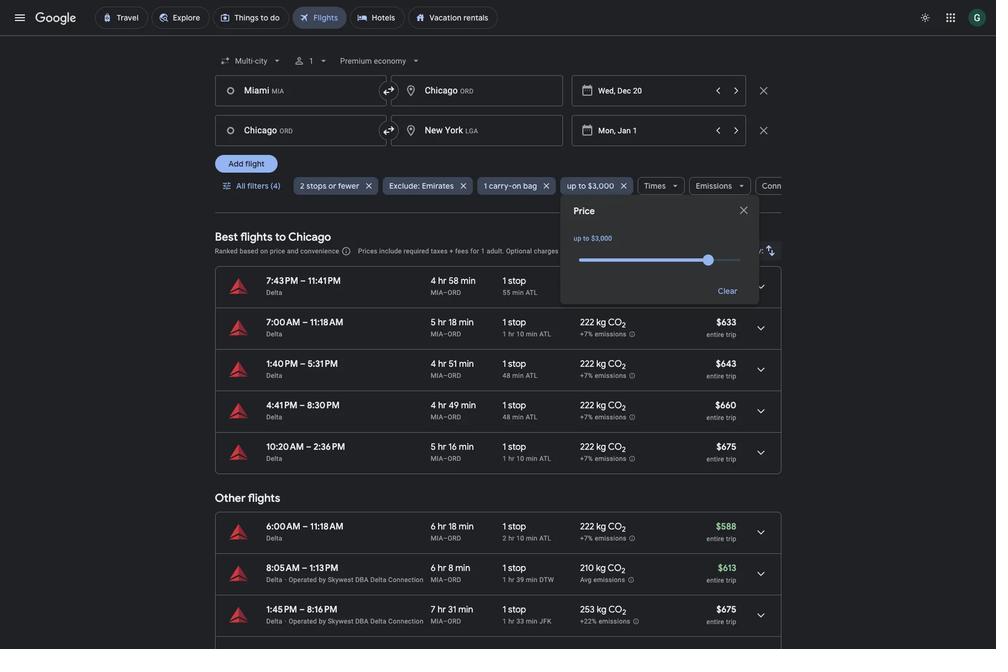 Task type: vqa. For each thing, say whether or not it's contained in the screenshot.
to 'CHEAPEST FLIGHT'
no



Task type: locate. For each thing, give the bounding box(es) containing it.
and right the charges
[[561, 247, 572, 255]]

2 layover (1 of 1) is a 48 min layover at hartsfield-jackson atlanta international airport in atlanta. element from the top
[[503, 413, 575, 422]]

0 vertical spatial 4
[[431, 276, 436, 287]]

layover (1 of 1) is a 2 hr 10 min layover at hartsfield-jackson atlanta international airport in atlanta. element
[[503, 534, 575, 543]]

4 ord from the top
[[448, 413, 462, 421]]

entire down "613 us dollars" text box
[[707, 577, 725, 585]]

1 vertical spatial 1 stop 48 min atl
[[503, 400, 538, 421]]

co inside 253 kg co 2
[[609, 604, 623, 616]]

Arrival time: 8:16 PM. text field
[[307, 604, 338, 616]]

entire for 4 hr 49 min
[[707, 414, 725, 422]]

ord inside 4 hr 49 min mia – ord
[[448, 413, 462, 421]]

to up 'price'
[[579, 181, 587, 191]]

6 trip from the top
[[727, 535, 737, 543]]

3 ord from the top
[[448, 372, 462, 380]]

1 vertical spatial $3,000
[[592, 235, 613, 242]]

up to $3,000 up bag fees button
[[574, 235, 613, 242]]

0 vertical spatial 675 us dollars text field
[[717, 442, 737, 453]]

0 vertical spatial 48
[[503, 372, 511, 380]]

entire down $660
[[707, 414, 725, 422]]

entire down 588 us dollars text box
[[707, 535, 725, 543]]

stops
[[307, 181, 327, 191]]

18 up 8
[[449, 521, 457, 532]]

10 inside '1 stop 2 hr 10 min atl'
[[517, 535, 525, 542]]

6 for 6 hr 18 min
[[431, 521, 436, 532]]

1 vertical spatial  image
[[285, 618, 287, 625]]

kg for 7 hr 31 min
[[597, 604, 607, 616]]

$3,000 inside popup button
[[588, 181, 615, 191]]

0 vertical spatial $3,000
[[588, 181, 615, 191]]

ord inside 5 hr 16 min mia – ord
[[448, 455, 462, 463]]

fewer
[[338, 181, 360, 191]]

hr inside the 4 hr 51 min mia – ord
[[438, 359, 447, 370]]

11:18 am inside '7:00 am – 11:18 am delta'
[[310, 317, 344, 328]]

flights for best
[[240, 230, 273, 244]]

$3,000
[[588, 181, 615, 191], [592, 235, 613, 242]]

layover (1 of 1) is a 1 hr 10 min layover at hartsfield-jackson atlanta international airport in atlanta. element for 5 hr 18 min
[[503, 330, 575, 339]]

2 6 from the top
[[431, 563, 436, 574]]

1 swap origin and destination. image from the top
[[383, 84, 396, 97]]

remove flight from chicago to new york on mon, jan 1 image
[[757, 124, 771, 137]]

+7% emissions for $643
[[581, 372, 627, 380]]

None field
[[215, 51, 287, 71], [336, 51, 426, 71], [215, 51, 287, 71], [336, 51, 426, 71]]

co for 7 hr 31 min
[[609, 604, 623, 616]]

atl
[[526, 289, 538, 297], [540, 330, 552, 338], [526, 372, 538, 380], [526, 413, 538, 421], [540, 455, 552, 463], [540, 535, 552, 542]]

ord down '51'
[[448, 372, 462, 380]]

7
[[431, 604, 436, 616]]

4 +7% emissions from the top
[[581, 455, 627, 463]]

avg
[[581, 576, 592, 584]]

flight details. leaves miami international airport at 7:00 am on wednesday, december 20 and arrives at o'hare international airport at 11:18 am on wednesday, december 20. image
[[748, 315, 775, 342]]

1 vertical spatial connection
[[389, 618, 424, 625]]

by down arrival time: 1:13 pm. text field on the left bottom of the page
[[319, 576, 326, 584]]

emissions for 4 hr 51 min
[[595, 372, 627, 380]]

1 1 stop 1 hr 10 min atl from the top
[[503, 317, 552, 338]]

mia inside 5 hr 16 min mia – ord
[[431, 455, 444, 463]]

optional
[[506, 247, 533, 255]]

1:45 pm – 8:16 pm
[[267, 604, 338, 616]]

$3,000 up 'price'
[[588, 181, 615, 191]]

1 operated from the top
[[289, 576, 317, 584]]

1
[[309, 56, 314, 65], [484, 181, 487, 191], [481, 247, 485, 255], [503, 276, 506, 287], [503, 317, 506, 328], [503, 330, 507, 338], [503, 359, 506, 370], [503, 400, 506, 411], [503, 442, 506, 453], [503, 455, 507, 463], [503, 521, 506, 532], [503, 563, 506, 574], [503, 576, 507, 584], [503, 604, 506, 616], [503, 618, 507, 625]]

1 10 from the top
[[517, 330, 525, 338]]

11:18 am up arrival time: 1:13 pm. text field on the left bottom of the page
[[310, 521, 344, 532]]

4 inside the 4 hr 51 min mia – ord
[[431, 359, 436, 370]]

$3,000 up "may"
[[592, 235, 613, 242]]

1 vertical spatial $588 entire trip
[[707, 521, 737, 543]]

5 entire from the top
[[707, 456, 725, 463]]

7 ord from the top
[[448, 576, 462, 584]]

mia inside the 4 hr 51 min mia – ord
[[431, 372, 444, 380]]

4 left '51'
[[431, 359, 436, 370]]

connection left the '6 hr 8 min mia – ord'
[[389, 576, 424, 584]]

8:16 pm
[[307, 604, 338, 616]]

mia down the 7
[[431, 618, 444, 625]]

ord down total duration 6 hr 18 min. element
[[448, 535, 462, 542]]

flights for other
[[248, 492, 280, 505]]

1 stop from the top
[[509, 276, 527, 287]]

total duration 4 hr 51 min. element
[[431, 359, 503, 371]]

0 vertical spatial $588 entire trip
[[707, 276, 737, 297]]

to
[[579, 181, 587, 191], [275, 230, 286, 244], [584, 235, 590, 242]]

–
[[301, 276, 306, 287], [444, 289, 448, 297], [303, 317, 308, 328], [444, 330, 448, 338], [300, 359, 306, 370], [444, 372, 448, 380], [300, 400, 305, 411], [444, 413, 448, 421], [306, 442, 312, 453], [444, 455, 448, 463], [303, 521, 308, 532], [444, 535, 448, 542], [302, 563, 308, 574], [444, 576, 448, 584], [300, 604, 305, 616], [444, 618, 448, 625]]

layover (1 of 1) is a 55 min layover at hartsfield-jackson atlanta international airport in atlanta. element
[[503, 288, 575, 297]]

5 222 from the top
[[581, 521, 595, 532]]

0 vertical spatial on
[[512, 181, 522, 191]]

18 inside 6 hr 18 min mia – ord
[[449, 521, 457, 532]]

4 for 4 hr 49 min
[[431, 400, 436, 411]]

1 vertical spatial operated
[[289, 618, 317, 625]]

1:40 pm – 5:31 pm delta
[[267, 359, 338, 380]]

222 kg co 2 for $660
[[581, 400, 626, 413]]

1 stop 48 min atl for 4 hr 49 min
[[503, 400, 538, 421]]

leaves miami international airport at 8:05 am on wednesday, december 20 and arrives at o'hare international airport at 1:13 pm on wednesday, december 20. element
[[267, 563, 339, 574]]

min inside 1 stop 1 hr 33 min jfk
[[526, 618, 538, 625]]

stop up 55
[[509, 276, 527, 287]]

mia down total duration 6 hr 18 min. element
[[431, 535, 444, 542]]

1 horizontal spatial on
[[512, 181, 522, 191]]

+22% emissions
[[581, 618, 631, 626]]

based
[[240, 247, 259, 255]]

55
[[503, 289, 511, 297]]

1 vertical spatial 675 us dollars text field
[[717, 604, 737, 616]]

entire down $633
[[707, 331, 725, 339]]

1 vertical spatial 18
[[449, 521, 457, 532]]

leaves miami international airport at 10:20 am on wednesday, december 20 and arrives at o'hare international airport at 2:36 pm on wednesday, december 20. element
[[267, 442, 345, 453]]

5 for 5 hr 16 min
[[431, 442, 436, 453]]

entire inside $633 entire trip
[[707, 331, 725, 339]]

flight details. leaves miami international airport at 4:41 pm on wednesday, december 20 and arrives at o'hare international airport at 8:30 pm on wednesday, december 20. image
[[748, 398, 775, 425]]

4 inside 4 hr 58 min mia – ord
[[431, 276, 436, 287]]

1 ord from the top
[[448, 289, 462, 297]]

layover (1 of 1) is a 1 hr 10 min layover at hartsfield-jackson atlanta international airport in atlanta. element
[[503, 330, 575, 339], [503, 454, 575, 463]]

1 $675 entire trip from the top
[[707, 442, 737, 463]]

– left 2:36 pm
[[306, 442, 312, 453]]

operated for 1:45 pm
[[289, 618, 317, 625]]

1 stop 1 hr 39 min dtw
[[503, 563, 555, 584]]

main content
[[215, 222, 782, 649]]

sort
[[735, 246, 751, 256]]

fees
[[456, 247, 469, 255], [588, 247, 601, 255]]

– down total duration 4 hr 51 min. element
[[444, 372, 448, 380]]

emissions for 4 hr 49 min
[[595, 414, 627, 421]]

2  image from the top
[[285, 618, 287, 625]]

flights right other
[[248, 492, 280, 505]]

0 vertical spatial layover (1 of 1) is a 1 hr 10 min layover at hartsfield-jackson atlanta international airport in atlanta. element
[[503, 330, 575, 339]]

5 1 stop flight. element from the top
[[503, 442, 527, 454]]

by for 1:13 pm
[[319, 576, 326, 584]]

bag inside popup button
[[524, 181, 538, 191]]

1 vertical spatial $588
[[717, 521, 737, 532]]

4 left 58
[[431, 276, 436, 287]]

up to $3,000
[[567, 181, 615, 191], [574, 235, 613, 242]]

fees right +
[[456, 247, 469, 255]]

price
[[574, 206, 595, 217]]

other flights
[[215, 492, 280, 505]]

total duration 4 hr 58 min. element
[[431, 276, 503, 288]]

4 mia from the top
[[431, 413, 444, 421]]

0 vertical spatial 6
[[431, 521, 436, 532]]

2 inside 2 stops or fewer popup button
[[300, 181, 305, 191]]

– inside '7:00 am – 11:18 am delta'
[[303, 317, 308, 328]]

2 222 from the top
[[581, 359, 595, 370]]

connection left the '7 hr 31 min mia – ord'
[[389, 618, 424, 625]]

learn more about ranking image
[[342, 246, 352, 256]]

6 mia from the top
[[431, 535, 444, 542]]

 image down 8:05 am
[[285, 576, 287, 584]]

stop right total duration 4 hr 51 min. element
[[509, 359, 527, 370]]

1 stop flight. element for 4 hr 49 min
[[503, 400, 527, 413]]

5 inside the 5 hr 18 min mia – ord
[[431, 317, 436, 328]]

5 down 4 hr 58 min mia – ord
[[431, 317, 436, 328]]

– down total duration 5 hr 16 min. element
[[444, 455, 448, 463]]

stop inside 1 stop 55 min atl
[[509, 276, 527, 287]]

entire inside $643 entire trip
[[707, 373, 725, 380]]

co inside 210 kg co 2
[[608, 563, 622, 574]]

1 vertical spatial 5
[[431, 442, 436, 453]]

7 mia from the top
[[431, 576, 444, 584]]

5 +7% from the top
[[581, 535, 593, 543]]

entire up $633 text box
[[707, 289, 725, 297]]

1 11:18 am from the top
[[310, 317, 344, 328]]

3 222 from the top
[[581, 400, 595, 411]]

11:18 am inside 6:00 am – 11:18 am delta
[[310, 521, 344, 532]]

stop inside 1 stop 1 hr 33 min jfk
[[509, 604, 527, 616]]

5:31 pm
[[308, 359, 338, 370]]

kg for 4 hr 51 min
[[597, 359, 607, 370]]

up to $3,000 up 'price'
[[567, 181, 615, 191]]

2 trip from the top
[[727, 331, 737, 339]]

to inside popup button
[[579, 181, 587, 191]]

1 inside 1 stop 55 min atl
[[503, 276, 506, 287]]

min inside the '6 hr 8 min mia – ord'
[[456, 563, 471, 574]]

hr inside 1 stop 1 hr 39 min dtw
[[509, 576, 515, 584]]

trip down $660
[[727, 414, 737, 422]]

– left 11:18 am text box
[[303, 521, 308, 532]]

0 vertical spatial connection
[[389, 576, 424, 584]]

2 operated by skywest dba delta connection from the top
[[289, 618, 424, 625]]

0 vertical spatial up to $3,000
[[567, 181, 615, 191]]

stop down 55
[[509, 317, 527, 328]]

3 mia from the top
[[431, 372, 444, 380]]

2 1 stop flight. element from the top
[[503, 317, 527, 330]]

1 vertical spatial 1 stop 1 hr 10 min atl
[[503, 442, 552, 463]]

0 vertical spatial layover (1 of 1) is a 48 min layover at hartsfield-jackson atlanta international airport in atlanta. element
[[503, 371, 575, 380]]

1 vertical spatial $675
[[717, 604, 737, 616]]

operated down "8:05 am – 1:13 pm"
[[289, 576, 317, 584]]

6 left 8
[[431, 563, 436, 574]]

1 vertical spatial dba
[[356, 618, 369, 625]]

7 trip from the top
[[727, 577, 737, 585]]

1 222 kg co 2 from the top
[[581, 317, 626, 330]]

2 $588 entire trip from the top
[[707, 521, 737, 543]]

1 vertical spatial 10
[[517, 455, 525, 463]]

up up bag fees button
[[574, 235, 582, 242]]

to up price
[[275, 230, 286, 244]]

2 10 from the top
[[517, 455, 525, 463]]

ord for 6 hr 18 min
[[448, 535, 462, 542]]

1 operated by skywest dba delta connection from the top
[[289, 576, 424, 584]]

entire inside "$613 entire trip"
[[707, 577, 725, 585]]

6 inside 6 hr 18 min mia – ord
[[431, 521, 436, 532]]

8 1 stop flight. element from the top
[[503, 604, 527, 617]]

1 layover (1 of 1) is a 1 hr 10 min layover at hartsfield-jackson atlanta international airport in atlanta. element from the top
[[503, 330, 575, 339]]

ord inside 6 hr 18 min mia – ord
[[448, 535, 462, 542]]

6 for 6 hr 8 min
[[431, 563, 436, 574]]

1 vertical spatial by
[[319, 618, 326, 625]]

– inside the '6 hr 8 min mia – ord'
[[444, 576, 448, 584]]

on for based
[[260, 247, 268, 255]]

3 1 stop flight. element from the top
[[503, 359, 527, 371]]

bag left "may"
[[574, 247, 586, 255]]

+7% emissions for $588
[[581, 535, 627, 543]]

0 vertical spatial flights
[[240, 230, 273, 244]]

close dialog image
[[738, 204, 751, 217]]

hr inside the 5 hr 18 min mia – ord
[[438, 317, 447, 328]]

0 horizontal spatial on
[[260, 247, 268, 255]]

1 vertical spatial 4
[[431, 359, 436, 370]]

2 1 stop 1 hr 10 min atl from the top
[[503, 442, 552, 463]]

mia inside the '7 hr 31 min mia – ord'
[[431, 618, 444, 625]]

ord inside 4 hr 58 min mia – ord
[[448, 289, 462, 297]]

1 4 from the top
[[431, 276, 436, 287]]

stop for 7 hr 31 min
[[509, 604, 527, 616]]

2 vertical spatial 10
[[517, 535, 525, 542]]

222
[[581, 317, 595, 328], [581, 359, 595, 370], [581, 400, 595, 411], [581, 442, 595, 453], [581, 521, 595, 532]]

change appearance image
[[913, 4, 939, 31]]

5 ord from the top
[[448, 455, 462, 463]]

8:30 pm
[[307, 400, 340, 411]]

1 mia from the top
[[431, 289, 444, 297]]

mia for 5 hr 18 min
[[431, 330, 444, 338]]

4 stop from the top
[[509, 400, 527, 411]]

mia for 7 hr 31 min
[[431, 618, 444, 625]]

0 vertical spatial 11:18 am
[[310, 317, 344, 328]]

mia down total duration 4 hr 51 min. element
[[431, 372, 444, 380]]

675 us dollars text field left flight details. leaves miami international airport at 1:45 pm on wednesday, december 20 and arrives at o'hare international airport at 8:16 pm on wednesday, december 20. icon
[[717, 604, 737, 616]]

5 left "16"
[[431, 442, 436, 453]]

1 stop 1 hr 10 min atl for 5 hr 16 min
[[503, 442, 552, 463]]

flight
[[245, 159, 264, 169]]

co for 4 hr 51 min
[[609, 359, 622, 370]]

None text field
[[215, 75, 387, 106], [391, 75, 563, 106], [215, 115, 387, 146], [391, 115, 563, 146], [215, 75, 387, 106], [391, 75, 563, 106], [215, 115, 387, 146], [391, 115, 563, 146]]

+7% for 5 hr 16 min
[[581, 455, 593, 463]]

trip inside $660 entire trip
[[727, 414, 737, 422]]

4 222 kg co 2 from the top
[[581, 442, 626, 455]]

2
[[300, 181, 305, 191], [622, 321, 626, 330], [622, 362, 626, 372], [622, 404, 626, 413], [622, 445, 626, 455], [622, 525, 626, 534], [503, 535, 507, 542], [622, 566, 626, 576], [623, 608, 627, 617]]

Arrival time: 8:30 PM. text field
[[307, 400, 340, 411]]

mia for 4 hr 49 min
[[431, 413, 444, 421]]

1 vertical spatial 11:18 am
[[310, 521, 344, 532]]

1 stop flight. element
[[503, 276, 527, 288], [503, 317, 527, 330], [503, 359, 527, 371], [503, 400, 527, 413], [503, 442, 527, 454], [503, 521, 527, 534], [503, 563, 527, 576], [503, 604, 527, 617]]

trip inside "$613 entire trip"
[[727, 577, 737, 585]]

mia down total duration 4 hr 58 min. element
[[431, 289, 444, 297]]

– inside 6:00 am – 11:18 am delta
[[303, 521, 308, 532]]

flight details. leaves miami international airport at 6:00 am on wednesday, december 20 and arrives at o'hare international airport at 11:18 am on wednesday, december 20. image
[[748, 519, 775, 546]]

$675 left the flight details. leaves miami international airport at 10:20 am on wednesday, december 20 and arrives at o'hare international airport at 2:36 pm on wednesday, december 20. icon
[[717, 442, 737, 453]]

0 vertical spatial 1 stop 48 min atl
[[503, 359, 538, 380]]

0 horizontal spatial fees
[[456, 247, 469, 255]]

+7% for 4 hr 51 min
[[581, 372, 593, 380]]

2 dba from the top
[[356, 618, 369, 625]]

adult.
[[487, 247, 505, 255]]

– inside 4 hr 49 min mia – ord
[[444, 413, 448, 421]]

by for 8:16 pm
[[319, 618, 326, 625]]

222 kg co 2 for $643
[[581, 359, 626, 372]]

48 down total duration 4 hr 49 min. element
[[503, 413, 511, 421]]

3 entire from the top
[[707, 373, 725, 380]]

main content containing best flights to chicago
[[215, 222, 782, 649]]

flights
[[240, 230, 273, 244], [248, 492, 280, 505]]

trip for 5 hr 16 min
[[727, 456, 737, 463]]

2 stops or fewer
[[300, 181, 360, 191]]

1 horizontal spatial and
[[561, 247, 572, 255]]

– down total duration 6 hr 18 min. element
[[444, 535, 448, 542]]

1 vertical spatial swap origin and destination. image
[[383, 124, 396, 137]]

5 inside 5 hr 16 min mia – ord
[[431, 442, 436, 453]]

mia inside the 5 hr 18 min mia – ord
[[431, 330, 444, 338]]

min inside 1 stop 1 hr 39 min dtw
[[526, 576, 538, 584]]

emissions for 7 hr 31 min
[[599, 618, 631, 626]]

0 vertical spatial 5
[[431, 317, 436, 328]]

6 up the '6 hr 8 min mia – ord'
[[431, 521, 436, 532]]

$613 entire trip
[[707, 563, 737, 585]]

ord down 31
[[448, 618, 462, 625]]

entire left flight details. leaves miami international airport at 1:45 pm on wednesday, december 20 and arrives at o'hare international airport at 8:16 pm on wednesday, december 20. icon
[[707, 618, 725, 626]]

4 222 from the top
[[581, 442, 595, 453]]

hr inside '1 stop 2 hr 10 min atl'
[[509, 535, 515, 542]]

1 +7% from the top
[[581, 331, 593, 338]]

0 horizontal spatial and
[[287, 247, 299, 255]]

trip inside $633 entire trip
[[727, 331, 737, 339]]

layover (1 of 1) is a 48 min layover at hartsfield-jackson atlanta international airport in atlanta. element
[[503, 371, 575, 380], [503, 413, 575, 422]]

1 and from the left
[[287, 247, 299, 255]]

co for 6 hr 8 min
[[608, 563, 622, 574]]

clear
[[718, 286, 738, 296]]

2 layover (1 of 1) is a 1 hr 10 min layover at hartsfield-jackson atlanta international airport in atlanta. element from the top
[[503, 454, 575, 463]]

trip down 588 us dollars text box
[[727, 535, 737, 543]]

$588 left flight details. leaves miami international airport at 6:00 am on wednesday, december 20 and arrives at o'hare international airport at 11:18 am on wednesday, december 20. 'icon'
[[717, 521, 737, 532]]

2 by from the top
[[319, 618, 326, 625]]

0 vertical spatial $588
[[717, 276, 737, 287]]

ord inside the '6 hr 8 min mia – ord'
[[448, 576, 462, 584]]

8 mia from the top
[[431, 618, 444, 625]]

4 +7% from the top
[[581, 455, 593, 463]]

min inside '1 stop 2 hr 10 min atl'
[[526, 535, 538, 542]]

0 vertical spatial skywest
[[328, 576, 354, 584]]

$675 left flight details. leaves miami international airport at 1:45 pm on wednesday, december 20 and arrives at o'hare international airport at 8:16 pm on wednesday, december 20. icon
[[717, 604, 737, 616]]

2 vertical spatial 4
[[431, 400, 436, 411]]

$633
[[717, 317, 737, 328]]

675 us dollars text field left the flight details. leaves miami international airport at 10:20 am on wednesday, december 20 and arrives at o'hare international airport at 2:36 pm on wednesday, december 20. icon
[[717, 442, 737, 453]]

1 inside '1 stop 2 hr 10 min atl'
[[503, 521, 506, 532]]

$675 entire trip for 222
[[707, 442, 737, 463]]

ord down 58
[[448, 289, 462, 297]]

1 vertical spatial 6
[[431, 563, 436, 574]]

skywest down 1:13 pm
[[328, 576, 354, 584]]

3 10 from the top
[[517, 535, 525, 542]]

1 $588 from the top
[[717, 276, 737, 287]]

stop right total duration 4 hr 49 min. element
[[509, 400, 527, 411]]

58
[[449, 276, 459, 287]]

– down total duration 7 hr 31 min. 'element'
[[444, 618, 448, 625]]

1 horizontal spatial fees
[[588, 247, 601, 255]]

exclude: emirates button
[[383, 173, 473, 199]]

0 vertical spatial 1 stop 1 hr 10 min atl
[[503, 317, 552, 338]]

5 +7% emissions from the top
[[581, 535, 627, 543]]

1 vertical spatial layover (1 of 1) is a 1 hr 10 min layover at hartsfield-jackson atlanta international airport in atlanta. element
[[503, 454, 575, 463]]

mia inside the '6 hr 8 min mia – ord'
[[431, 576, 444, 584]]

2 inside 210 kg co 2
[[622, 566, 626, 576]]

1 by from the top
[[319, 576, 326, 584]]

ord inside the 5 hr 18 min mia – ord
[[448, 330, 462, 338]]

4 entire from the top
[[707, 414, 725, 422]]

Departure text field
[[599, 116, 709, 146]]

2 222 kg co 2 from the top
[[581, 359, 626, 372]]

8:05 am – 1:13 pm
[[267, 563, 339, 574]]

hr inside 4 hr 49 min mia – ord
[[438, 400, 447, 411]]

2 entire from the top
[[707, 331, 725, 339]]

18
[[449, 317, 457, 328], [449, 521, 457, 532]]

– inside the '7 hr 31 min mia – ord'
[[444, 618, 448, 625]]

1 vertical spatial on
[[260, 247, 268, 255]]

stop up 39 on the right of page
[[509, 563, 527, 574]]

on inside main content
[[260, 247, 268, 255]]

0 vertical spatial by
[[319, 576, 326, 584]]

2 for 5 hr 16 min
[[622, 445, 626, 455]]

– down total duration 5 hr 18 min. element
[[444, 330, 448, 338]]

8 entire from the top
[[707, 618, 725, 626]]

stop for 4 hr 51 min
[[509, 359, 527, 370]]

total duration 7 hr 31 min. element
[[431, 604, 503, 617]]

$633 entire trip
[[707, 317, 737, 339]]

1 1 stop 48 min atl from the top
[[503, 359, 538, 380]]

1 trip from the top
[[727, 289, 737, 297]]

0 vertical spatial $675 entire trip
[[707, 442, 737, 463]]

atl inside '1 stop 2 hr 10 min atl'
[[540, 535, 552, 542]]

1 5 from the top
[[431, 317, 436, 328]]

4:41 pm
[[267, 400, 298, 411]]

– left 5:31 pm on the left of the page
[[300, 359, 306, 370]]

5 stop from the top
[[509, 442, 527, 453]]

2 operated from the top
[[289, 618, 317, 625]]

– left arrival time: 11:18 am. text box
[[303, 317, 308, 328]]

kg
[[597, 317, 607, 328], [597, 359, 607, 370], [597, 400, 607, 411], [597, 442, 607, 453], [597, 521, 607, 532], [597, 563, 606, 574], [597, 604, 607, 616]]

$588
[[717, 276, 737, 287], [717, 521, 737, 532]]

ord
[[448, 289, 462, 297], [448, 330, 462, 338], [448, 372, 462, 380], [448, 413, 462, 421], [448, 455, 462, 463], [448, 535, 462, 542], [448, 576, 462, 584], [448, 618, 462, 625]]

$675 entire trip
[[707, 442, 737, 463], [707, 604, 737, 626]]

2 and from the left
[[561, 247, 572, 255]]

ord down total duration 5 hr 18 min. element
[[448, 330, 462, 338]]

trip left the flight details. leaves miami international airport at 10:20 am on wednesday, december 20 and arrives at o'hare international airport at 2:36 pm on wednesday, december 20. icon
[[727, 456, 737, 463]]

Departure text field
[[599, 76, 709, 106]]

dba for 8:16 pm
[[356, 618, 369, 625]]

$588 down the sort
[[717, 276, 737, 287]]

stop inside 1 stop 1 hr 39 min dtw
[[509, 563, 527, 574]]

mia up the 7
[[431, 576, 444, 584]]

+7% for 6 hr 18 min
[[581, 535, 593, 543]]

trip down $633
[[727, 331, 737, 339]]

min inside the 5 hr 18 min mia – ord
[[459, 317, 474, 328]]

2 675 us dollars text field from the top
[[717, 604, 737, 616]]

18 inside the 5 hr 18 min mia – ord
[[449, 317, 457, 328]]

$675 for 222
[[717, 442, 737, 453]]

0 vertical spatial operated
[[289, 576, 317, 584]]

mia down total duration 5 hr 16 min. element
[[431, 455, 444, 463]]

2 11:18 am from the top
[[310, 521, 344, 532]]

entire left the flight details. leaves miami international airport at 10:20 am on wednesday, december 20 and arrives at o'hare international airport at 2:36 pm on wednesday, december 20. icon
[[707, 456, 725, 463]]

operated by skywest dba delta connection down 1:13 pm
[[289, 576, 424, 584]]

1 stop flight. element for 5 hr 16 min
[[503, 442, 527, 454]]

trip inside $643 entire trip
[[727, 373, 737, 380]]

1 +7% emissions from the top
[[581, 331, 627, 338]]

ord inside the 4 hr 51 min mia – ord
[[448, 372, 462, 380]]

up
[[567, 181, 577, 191], [574, 235, 582, 242]]

0 vertical spatial  image
[[285, 576, 287, 584]]

flight details. leaves miami international airport at 7:43 pm on wednesday, december 20 and arrives at o'hare international airport at 11:41 pm on wednesday, december 20. image
[[748, 273, 775, 300]]

1 skywest from the top
[[328, 576, 354, 584]]

Departure time: 6:00 AM. text field
[[267, 521, 301, 532]]

1 dba from the top
[[356, 576, 369, 584]]

and right price
[[287, 247, 299, 255]]

– down total duration 4 hr 49 min. element
[[444, 413, 448, 421]]

4 1 stop flight. element from the top
[[503, 400, 527, 413]]

ord down 8
[[448, 576, 462, 584]]

4 for 4 hr 58 min
[[431, 276, 436, 287]]

Arrival time: 11:41 PM. text field
[[308, 276, 341, 287]]

1 vertical spatial flights
[[248, 492, 280, 505]]

ord inside the '7 hr 31 min mia – ord'
[[448, 618, 462, 625]]

1 $675 from the top
[[717, 442, 737, 453]]

8 trip from the top
[[727, 618, 737, 626]]

6
[[431, 521, 436, 532], [431, 563, 436, 574]]

7 1 stop flight. element from the top
[[503, 563, 527, 576]]

ord down the 49
[[448, 413, 462, 421]]

assistance
[[672, 247, 706, 255]]

total duration 6 hr 8 min. element
[[431, 563, 503, 576]]

stop up the 33
[[509, 604, 527, 616]]

48 down total duration 4 hr 51 min. element
[[503, 372, 511, 380]]

by down 8:16 pm text field
[[319, 618, 326, 625]]

675 US dollars text field
[[717, 442, 737, 453], [717, 604, 737, 616]]

entire inside $660 entire trip
[[707, 414, 725, 422]]

trip
[[727, 289, 737, 297], [727, 331, 737, 339], [727, 373, 737, 380], [727, 414, 737, 422], [727, 456, 737, 463], [727, 535, 737, 543], [727, 577, 737, 585], [727, 618, 737, 626]]

2 1 stop 48 min atl from the top
[[503, 400, 538, 421]]

best flights to chicago
[[215, 230, 331, 244]]

1 vertical spatial 48
[[503, 413, 511, 421]]

1 vertical spatial operated by skywest dba delta connection
[[289, 618, 424, 625]]

0 vertical spatial 18
[[449, 317, 457, 328]]

mia down total duration 4 hr 49 min. element
[[431, 413, 444, 421]]

222 kg co 2 for $633
[[581, 317, 626, 330]]

mia down total duration 5 hr 18 min. element
[[431, 330, 444, 338]]

trip down $643
[[727, 373, 737, 380]]

0 vertical spatial up
[[567, 181, 577, 191]]

trip down $613
[[727, 577, 737, 585]]

leaves miami international airport at 6:00 am on wednesday, december 20 and arrives at o'hare international airport at 11:18 am on wednesday, december 20. element
[[267, 521, 344, 532]]

2 connection from the top
[[389, 618, 424, 625]]

trip for 7 hr 31 min
[[727, 618, 737, 626]]

trip left flight details. leaves miami international airport at 1:45 pm on wednesday, december 20 and arrives at o'hare international airport at 8:16 pm on wednesday, december 20. icon
[[727, 618, 737, 626]]

by:
[[753, 246, 764, 256]]

stop inside '1 stop 2 hr 10 min atl'
[[509, 521, 527, 532]]

11:18 am
[[310, 317, 344, 328], [310, 521, 344, 532]]

2 5 from the top
[[431, 442, 436, 453]]

1 vertical spatial $675 entire trip
[[707, 604, 737, 626]]

0 vertical spatial operated by skywest dba delta connection
[[289, 576, 424, 584]]

up up 'price'
[[567, 181, 577, 191]]

6 inside the '6 hr 8 min mia – ord'
[[431, 563, 436, 574]]

1 stop 48 min atl for 4 hr 51 min
[[503, 359, 538, 380]]

emissions button
[[690, 173, 751, 199]]

8
[[449, 563, 454, 574]]

3 4 from the top
[[431, 400, 436, 411]]

1 vertical spatial up
[[574, 235, 582, 242]]

5 trip from the top
[[727, 456, 737, 463]]

kg inside 253 kg co 2
[[597, 604, 607, 616]]

delta inside 6:00 am – 11:18 am delta
[[267, 535, 283, 542]]

hr inside 5 hr 16 min mia – ord
[[438, 442, 447, 453]]

$675 entire trip left the flight details. leaves miami international airport at 10:20 am on wednesday, december 20 and arrives at o'hare international airport at 2:36 pm on wednesday, december 20. icon
[[707, 442, 737, 463]]

11:18 am down arrival time: 11:41 pm. text field
[[310, 317, 344, 328]]

0 horizontal spatial bag
[[524, 181, 538, 191]]

5 mia from the top
[[431, 455, 444, 463]]

4
[[431, 276, 436, 287], [431, 359, 436, 370], [431, 400, 436, 411]]

mia inside 4 hr 58 min mia – ord
[[431, 289, 444, 297]]

2 swap origin and destination. image from the top
[[383, 124, 396, 137]]

delta inside 4:41 pm – 8:30 pm delta
[[267, 413, 283, 421]]

48 for 4 hr 51 min
[[503, 372, 511, 380]]

1 vertical spatial skywest
[[328, 618, 354, 625]]

1 1 stop flight. element from the top
[[503, 276, 527, 288]]

1 horizontal spatial bag
[[574, 247, 586, 255]]

11:18 am for 7:00 am
[[310, 317, 344, 328]]

0 vertical spatial bag
[[524, 181, 538, 191]]

$643
[[717, 359, 737, 370]]

1 $588 entire trip from the top
[[707, 276, 737, 297]]

delta inside 1:40 pm – 5:31 pm delta
[[267, 372, 283, 380]]

2 stop from the top
[[509, 317, 527, 328]]

$675
[[717, 442, 737, 453], [717, 604, 737, 616]]

0 vertical spatial 10
[[517, 330, 525, 338]]

– inside 7:43 pm – 11:41 pm delta
[[301, 276, 306, 287]]

stop right total duration 5 hr 16 min. element
[[509, 442, 527, 453]]

18 for 6
[[449, 521, 457, 532]]

emissions for 5 hr 18 min
[[595, 331, 627, 338]]

1:13 pm
[[310, 563, 339, 574]]

all filters (4)
[[236, 181, 281, 191]]

stop for 6 hr 18 min
[[509, 521, 527, 532]]

operated down 1:45 pm – 8:16 pm
[[289, 618, 317, 625]]

kg inside 210 kg co 2
[[597, 563, 606, 574]]

flight details. leaves miami international airport at 1:40 pm on wednesday, december 20 and arrives at o'hare international airport at 5:31 pm on wednesday, december 20. image
[[748, 356, 775, 383]]

ord down "16"
[[448, 455, 462, 463]]

18 down 4 hr 58 min mia – ord
[[449, 317, 457, 328]]

0 vertical spatial $675
[[717, 442, 737, 453]]

hr inside 6 hr 18 min mia – ord
[[438, 521, 447, 532]]

– right departure time: 7:43 pm. text field on the top left of page
[[301, 276, 306, 287]]

0 vertical spatial dba
[[356, 576, 369, 584]]

mia inside 4 hr 49 min mia – ord
[[431, 413, 444, 421]]

– inside 5 hr 16 min mia – ord
[[444, 455, 448, 463]]

2 mia from the top
[[431, 330, 444, 338]]

emissions
[[595, 331, 627, 338], [595, 372, 627, 380], [595, 414, 627, 421], [595, 455, 627, 463], [595, 535, 627, 543], [594, 576, 626, 584], [599, 618, 631, 626]]

2 ord from the top
[[448, 330, 462, 338]]

2 18 from the top
[[449, 521, 457, 532]]

10 for 5 hr 18 min
[[517, 330, 525, 338]]

connection for 6
[[389, 576, 424, 584]]

6 stop from the top
[[509, 521, 527, 532]]

$588 entire trip up "613 us dollars" text box
[[707, 521, 737, 543]]

0 vertical spatial swap origin and destination. image
[[383, 84, 396, 97]]

entire down $643
[[707, 373, 725, 380]]

1 inside 1 popup button
[[309, 56, 314, 65]]

+7% emissions
[[581, 331, 627, 338], [581, 372, 627, 380], [581, 414, 627, 421], [581, 455, 627, 463], [581, 535, 627, 543]]

layover (1 of 1) is a 48 min layover at hartsfield-jackson atlanta international airport in atlanta. element for 4 hr 51 min
[[503, 371, 575, 380]]

– down total duration 4 hr 58 min. element
[[444, 289, 448, 297]]

– right the 4:41 pm
[[300, 400, 305, 411]]

trip for 4 hr 49 min
[[727, 414, 737, 422]]

2 skywest from the top
[[328, 618, 354, 625]]

3 222 kg co 2 from the top
[[581, 400, 626, 413]]

emissions for 5 hr 16 min
[[595, 455, 627, 463]]

sort by: button
[[731, 237, 782, 264]]

stop for 4 hr 58 min
[[509, 276, 527, 287]]

kg for 5 hr 16 min
[[597, 442, 607, 453]]

1 18 from the top
[[449, 317, 457, 328]]

bag right 'carry-'
[[524, 181, 538, 191]]

675 us dollars text field for 253
[[717, 604, 737, 616]]

delta inside 7:43 pm – 11:41 pm delta
[[267, 289, 283, 297]]

hr inside the '6 hr 8 min mia – ord'
[[438, 563, 447, 574]]

min inside the '7 hr 31 min mia – ord'
[[459, 604, 474, 616]]

swap origin and destination. image
[[383, 84, 396, 97], [383, 124, 396, 137]]

flights up based
[[240, 230, 273, 244]]

3 trip from the top
[[727, 373, 737, 380]]

6 1 stop flight. element from the top
[[503, 521, 527, 534]]

1 vertical spatial layover (1 of 1) is a 48 min layover at hartsfield-jackson atlanta international airport in atlanta. element
[[503, 413, 575, 422]]

operated
[[289, 576, 317, 584], [289, 618, 317, 625]]

passenger
[[638, 247, 670, 255]]

4 inside 4 hr 49 min mia – ord
[[431, 400, 436, 411]]

+
[[450, 247, 454, 255]]

2 48 from the top
[[503, 413, 511, 421]]

1 675 us dollars text field from the top
[[717, 442, 737, 453]]

 image
[[285, 576, 287, 584], [285, 618, 287, 625]]

48
[[503, 372, 511, 380], [503, 413, 511, 421]]

– inside the 4 hr 51 min mia – ord
[[444, 372, 448, 380]]

Arrival time: 2:36 PM. text field
[[314, 442, 345, 453]]

None search field
[[215, 48, 856, 304]]

trip up $633 text box
[[727, 289, 737, 297]]

$588 entire trip up $633 text box
[[707, 276, 737, 297]]

add flight
[[228, 159, 264, 169]]

+22%
[[581, 618, 597, 626]]

leaves miami international airport at 7:00 am on wednesday, december 20 and arrives at o'hare international airport at 11:18 am on wednesday, december 20. element
[[267, 317, 344, 328]]



Task type: describe. For each thing, give the bounding box(es) containing it.
Departure time: 7:00 AM. text field
[[267, 317, 300, 328]]

2 stops or fewer button
[[294, 173, 378, 199]]

swap origin and destination. image for departure text field
[[383, 124, 396, 137]]

total duration 5 hr 18 min. element
[[431, 317, 503, 330]]

$660
[[716, 400, 737, 411]]

jfk
[[540, 618, 552, 625]]

stop for 6 hr 8 min
[[509, 563, 527, 574]]

 image for 8:05 am
[[285, 576, 287, 584]]

– left arrival time: 1:13 pm. text field on the left bottom of the page
[[302, 563, 308, 574]]

connecting airports
[[763, 181, 837, 191]]

flight details. leaves miami international airport at 1:45 pm on wednesday, december 20 and arrives at o'hare international airport at 8:16 pm on wednesday, december 20. image
[[748, 602, 775, 629]]

all
[[236, 181, 245, 191]]

39
[[517, 576, 525, 584]]

1 stop 1 hr 10 min atl for 5 hr 18 min
[[503, 317, 552, 338]]

delta inside "10:20 am – 2:36 pm delta"
[[267, 455, 283, 463]]

660 US dollars text field
[[716, 400, 737, 411]]

min inside 1 stop 55 min atl
[[513, 289, 524, 297]]

1:45 pm
[[267, 604, 297, 616]]

Arrival time: 11:18 AM. text field
[[310, 317, 344, 328]]

emissions for 6 hr 8 min
[[594, 576, 626, 584]]

or
[[329, 181, 337, 191]]

stop for 4 hr 49 min
[[509, 400, 527, 411]]

ranked based on price and convenience
[[215, 247, 340, 255]]

delta inside '7:00 am – 11:18 am delta'
[[267, 330, 283, 338]]

min inside the 4 hr 51 min mia – ord
[[459, 359, 474, 370]]

1 stop 1 hr 33 min jfk
[[503, 604, 552, 625]]

Departure time: 8:05 AM. text field
[[267, 563, 300, 574]]

exclude:
[[390, 181, 420, 191]]

leaves miami international airport at 1:45 pm on wednesday, december 20 and arrives at o'hare international airport at 8:16 pm on wednesday, december 20. element
[[267, 604, 338, 616]]

hr inside 4 hr 58 min mia – ord
[[438, 276, 447, 287]]

operated by skywest dba delta connection for 1:13 pm
[[289, 576, 424, 584]]

leaves miami international airport at 7:43 pm on wednesday, december 20 and arrives at o'hare international airport at 11:41 pm on wednesday, december 20. element
[[267, 276, 341, 287]]

– inside 1:40 pm – 5:31 pm delta
[[300, 359, 306, 370]]

7:00 am – 11:18 am delta
[[267, 317, 344, 338]]

ord for 4 hr 49 min
[[448, 413, 462, 421]]

11:18 am for 6:00 am
[[310, 521, 344, 532]]

add
[[228, 159, 243, 169]]

entire for 7 hr 31 min
[[707, 618, 725, 626]]

mia for 5 hr 16 min
[[431, 455, 444, 463]]

ord for 4 hr 58 min
[[448, 289, 462, 297]]

7:00 am
[[267, 317, 300, 328]]

+7% emissions for $675
[[581, 455, 627, 463]]

operated for 8:05 am
[[289, 576, 317, 584]]

times button
[[638, 173, 685, 199]]

kg for 6 hr 18 min
[[597, 521, 607, 532]]

layover (1 of 1) is a 1 hr 33 min layover at john f. kennedy international airport in new york. element
[[503, 617, 575, 626]]

4 hr 51 min mia – ord
[[431, 359, 474, 380]]

all filters (4) button
[[215, 173, 289, 199]]

222 for 5 hr 16 min
[[581, 442, 595, 453]]

– inside 6 hr 18 min mia – ord
[[444, 535, 448, 542]]

layover (1 of 1) is a 1 hr 39 min layover at detroit metropolitan wayne county airport in detroit. element
[[503, 576, 575, 585]]

1 fees from the left
[[456, 247, 469, 255]]

co for 5 hr 16 min
[[609, 442, 622, 453]]

10 for 5 hr 16 min
[[517, 455, 525, 463]]

may
[[603, 247, 616, 255]]

7:43 pm
[[267, 276, 298, 287]]

none search field containing price
[[215, 48, 856, 304]]

10:20 am
[[267, 442, 304, 453]]

222 kg co 2 for $675
[[581, 442, 626, 455]]

49
[[449, 400, 459, 411]]

675 us dollars text field for 222
[[717, 442, 737, 453]]

6:00 am – 11:18 am delta
[[267, 521, 344, 542]]

210
[[581, 563, 594, 574]]

613 US dollars text field
[[719, 563, 737, 574]]

222 for 4 hr 49 min
[[581, 400, 595, 411]]

Departure time: 1:45 PM. text field
[[267, 604, 297, 616]]

emissions for 6 hr 18 min
[[595, 535, 627, 543]]

1 vertical spatial bag
[[574, 247, 586, 255]]

up to $3,000 inside popup button
[[567, 181, 615, 191]]

emirates
[[422, 181, 454, 191]]

Departure time: 4:41 PM. text field
[[267, 400, 298, 411]]

– inside 4 hr 58 min mia – ord
[[444, 289, 448, 297]]

1 stop 55 min atl
[[503, 276, 538, 297]]

Departure time: 7:43 PM. text field
[[267, 276, 298, 287]]

clear button
[[705, 278, 751, 304]]

total duration 5 hr 16 min. element
[[431, 442, 503, 454]]

stop for 5 hr 18 min
[[509, 317, 527, 328]]

operated by skywest dba delta connection for 8:16 pm
[[289, 618, 424, 625]]

Arrival time: 1:13 PM. text field
[[310, 563, 339, 574]]

trip for 4 hr 51 min
[[727, 373, 737, 380]]

4 hr 58 min mia – ord
[[431, 276, 476, 297]]

prices include required taxes + fees for 1 adult. optional charges and bag fees may apply. passenger assistance
[[358, 247, 706, 255]]

connection for 7
[[389, 618, 424, 625]]

entire for 5 hr 16 min
[[707, 456, 725, 463]]

trip for 6 hr 18 min
[[727, 535, 737, 543]]

best
[[215, 230, 238, 244]]

remove flight from miami to chicago on wed, dec 20 image
[[757, 84, 771, 97]]

prices
[[358, 247, 378, 255]]

2 fees from the left
[[588, 247, 601, 255]]

+7% emissions for $633
[[581, 331, 627, 338]]

chicago
[[289, 230, 331, 244]]

1 stop flight. element for 5 hr 18 min
[[503, 317, 527, 330]]

ord for 7 hr 31 min
[[448, 618, 462, 625]]

passenger assistance button
[[638, 247, 706, 255]]

airports
[[807, 181, 837, 191]]

total duration 6 hr 18 min. element
[[431, 521, 503, 534]]

2 for 6 hr 8 min
[[622, 566, 626, 576]]

6 hr 8 min mia – ord
[[431, 563, 471, 584]]

exclude: emirates
[[390, 181, 454, 191]]

kg for 6 hr 8 min
[[597, 563, 606, 574]]

6 hr 18 min mia – ord
[[431, 521, 474, 542]]

16
[[449, 442, 457, 453]]

253
[[581, 604, 595, 616]]

7:43 pm – 11:41 pm delta
[[267, 276, 341, 297]]

ord for 5 hr 16 min
[[448, 455, 462, 463]]

+7% for 4 hr 49 min
[[581, 414, 593, 421]]

633 US dollars text field
[[717, 317, 737, 328]]

– inside the 5 hr 18 min mia – ord
[[444, 330, 448, 338]]

min inside 5 hr 16 min mia – ord
[[459, 442, 474, 453]]

price
[[270, 247, 285, 255]]

other
[[215, 492, 246, 505]]

2 $588 from the top
[[717, 521, 737, 532]]

total duration 4 hr 49 min. element
[[431, 400, 503, 413]]

1 stop flight. element for 4 hr 58 min
[[503, 276, 527, 288]]

avg emissions
[[581, 576, 626, 584]]

5 hr 18 min mia – ord
[[431, 317, 474, 338]]

$660 entire trip
[[707, 400, 737, 422]]

up inside popup button
[[567, 181, 577, 191]]

(4)
[[270, 181, 281, 191]]

33
[[517, 618, 525, 625]]

trip for 6 hr 8 min
[[727, 577, 737, 585]]

6:00 am
[[267, 521, 301, 532]]

ord for 4 hr 51 min
[[448, 372, 462, 380]]

1 carry-on bag
[[484, 181, 538, 191]]

mia for 6 hr 8 min
[[431, 576, 444, 584]]

connecting airports button
[[756, 173, 856, 199]]

2 inside '1 stop 2 hr 10 min atl'
[[503, 535, 507, 542]]

– inside "10:20 am – 2:36 pm delta"
[[306, 442, 312, 453]]

layover (1 of 1) is a 48 min layover at hartsfield-jackson atlanta international airport in atlanta. element for 4 hr 49 min
[[503, 413, 575, 422]]

connecting
[[763, 181, 806, 191]]

times
[[645, 181, 667, 191]]

643 US dollars text field
[[717, 359, 737, 370]]

+7% emissions for $660
[[581, 414, 627, 421]]

kg for 4 hr 49 min
[[597, 400, 607, 411]]

$675 entire trip for 253
[[707, 604, 737, 626]]

588 US dollars text field
[[717, 521, 737, 532]]

48 for 4 hr 49 min
[[503, 413, 511, 421]]

– inside 4:41 pm – 8:30 pm delta
[[300, 400, 305, 411]]

1 inside 1 carry-on bag popup button
[[484, 181, 487, 191]]

flight details. leaves miami international airport at 10:20 am on wednesday, december 20 and arrives at o'hare international airport at 2:36 pm on wednesday, december 20. image
[[748, 439, 775, 466]]

mia for 4 hr 58 min
[[431, 289, 444, 297]]

Arrival time: 11:18 AM. text field
[[310, 521, 344, 532]]

convenience
[[301, 247, 340, 255]]

– left 8:16 pm text field
[[300, 604, 305, 616]]

up to $3,000 button
[[561, 173, 634, 199]]

min inside 4 hr 49 min mia – ord
[[461, 400, 476, 411]]

bag fees button
[[574, 247, 601, 255]]

add flight button
[[215, 155, 278, 173]]

5 for 5 hr 18 min
[[431, 317, 436, 328]]

Arrival time: 5:31 PM. text field
[[308, 359, 338, 370]]

entire for 4 hr 51 min
[[707, 373, 725, 380]]

stop for 5 hr 16 min
[[509, 442, 527, 453]]

hr inside the '7 hr 31 min mia – ord'
[[438, 604, 446, 616]]

leaves miami international airport at 1:40 pm on wednesday, december 20 and arrives at o'hare international airport at 5:31 pm on wednesday, december 20. element
[[267, 359, 338, 370]]

1 stop 2 hr 10 min atl
[[503, 521, 552, 542]]

co for 6 hr 18 min
[[609, 521, 622, 532]]

ranked
[[215, 247, 238, 255]]

4:41 pm – 8:30 pm delta
[[267, 400, 340, 421]]

entire for 6 hr 18 min
[[707, 535, 725, 543]]

leaves miami international airport at 4:41 pm on wednesday, december 20 and arrives at o'hare international airport at 8:30 pm on wednesday, december 20. element
[[267, 400, 340, 411]]

skywest for 1:13 pm
[[328, 576, 354, 584]]

entire for 6 hr 8 min
[[707, 577, 725, 585]]

dba for 1:13 pm
[[356, 576, 369, 584]]

filters
[[247, 181, 269, 191]]

hr inside 1 stop 1 hr 33 min jfk
[[509, 618, 515, 625]]

7 hr 31 min mia – ord
[[431, 604, 474, 625]]

min inside 4 hr 58 min mia – ord
[[461, 276, 476, 287]]

10 for 6 hr 18 min
[[517, 535, 525, 542]]

222 kg co 2 for $588
[[581, 521, 626, 534]]

4 hr 49 min mia – ord
[[431, 400, 476, 421]]

2 for 7 hr 31 min
[[623, 608, 627, 617]]

main menu image
[[13, 11, 27, 24]]

loading results progress bar
[[0, 35, 997, 38]]

mia for 6 hr 18 min
[[431, 535, 444, 542]]

222 for 5 hr 18 min
[[581, 317, 595, 328]]

swap origin and destination. image for departure text box
[[383, 84, 396, 97]]

 image for 1:45 pm
[[285, 618, 287, 625]]

18 for 5
[[449, 317, 457, 328]]

$613
[[719, 563, 737, 574]]

1 entire from the top
[[707, 289, 725, 297]]

emissions
[[696, 181, 733, 191]]

1:40 pm
[[267, 359, 298, 370]]

$643 entire trip
[[707, 359, 737, 380]]

trip for 5 hr 18 min
[[727, 331, 737, 339]]

11:41 pm
[[308, 276, 341, 287]]

flight details. leaves miami international airport at 8:05 am on wednesday, december 20 and arrives at o'hare international airport at 1:13 pm on wednesday, december 20. image
[[748, 561, 775, 587]]

atl inside 1 stop 55 min atl
[[526, 289, 538, 297]]

charges
[[534, 247, 559, 255]]

min inside 6 hr 18 min mia – ord
[[459, 521, 474, 532]]

Departure time: 10:20 AM. text field
[[267, 442, 304, 453]]

to up bag fees button
[[584, 235, 590, 242]]

31
[[448, 604, 457, 616]]

1 vertical spatial up to $3,000
[[574, 235, 613, 242]]

Departure time: 1:40 PM. text field
[[267, 359, 298, 370]]

51
[[449, 359, 457, 370]]

1 button
[[289, 48, 334, 74]]

entire for 5 hr 18 min
[[707, 331, 725, 339]]

sort by:
[[735, 246, 764, 256]]

2 for 4 hr 49 min
[[622, 404, 626, 413]]

4 for 4 hr 51 min
[[431, 359, 436, 370]]

222 for 6 hr 18 min
[[581, 521, 595, 532]]

co for 4 hr 49 min
[[609, 400, 622, 411]]

skywest for 8:16 pm
[[328, 618, 354, 625]]

include
[[380, 247, 402, 255]]



